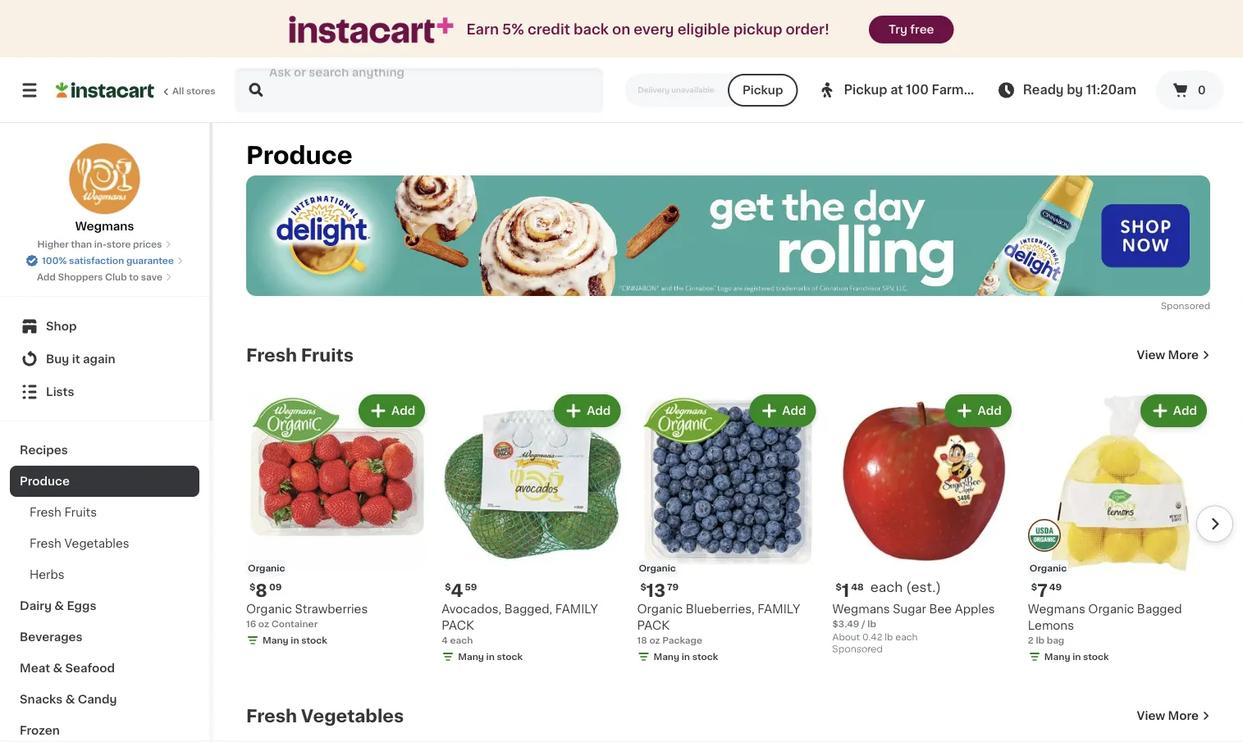 Task type: locate. For each thing, give the bounding box(es) containing it.
in down lemons
[[1073, 653, 1081, 662]]

0 vertical spatial more
[[1168, 350, 1199, 361]]

0 vertical spatial fresh vegetables
[[30, 538, 129, 550]]

1 horizontal spatial fresh vegetables
[[246, 708, 404, 725]]

2 view more link from the top
[[1137, 708, 1211, 725]]

fresh vegetables
[[30, 538, 129, 550], [246, 708, 404, 725]]

produce
[[246, 144, 353, 167], [20, 476, 70, 488]]

stores
[[186, 87, 216, 96]]

1 horizontal spatial vegetables
[[301, 708, 404, 725]]

pack for 13
[[637, 621, 670, 632]]

many down container
[[263, 637, 289, 646]]

1 vertical spatial fresh vegetables link
[[246, 707, 404, 726]]

1 horizontal spatial pack
[[637, 621, 670, 632]]

1 horizontal spatial oz
[[649, 637, 660, 646]]

in
[[291, 637, 299, 646], [682, 653, 690, 662], [486, 653, 495, 662], [1073, 653, 1081, 662]]

0 vertical spatial fresh fruits link
[[246, 345, 354, 365]]

1 vertical spatial fresh vegetables
[[246, 708, 404, 725]]

apples
[[955, 604, 995, 616]]

$ left 59
[[445, 583, 451, 592]]

0 vertical spatial view more
[[1137, 350, 1199, 361]]

product group containing 4
[[442, 391, 624, 667]]

in down avocados, bagged, family pack 4 each
[[486, 653, 495, 662]]

family
[[758, 604, 800, 616], [555, 604, 598, 616]]

add shoppers club to save link
[[37, 271, 172, 284]]

add button for 7
[[1142, 396, 1206, 426]]

wegmans for wegmans organic bagged lemons 2 lb bag
[[1028, 604, 1086, 616]]

1 vertical spatial &
[[53, 663, 62, 675]]

prices
[[133, 240, 162, 249]]

many down avocados,
[[458, 653, 484, 662]]

0 horizontal spatial wegmans
[[75, 221, 134, 232]]

organic inside organic strawberries 16 oz container
[[246, 604, 292, 616]]

4
[[451, 582, 463, 600], [442, 637, 448, 646]]

many down "package"
[[654, 653, 680, 662]]

3 add button from the left
[[751, 396, 815, 426]]

in for 13
[[682, 653, 690, 662]]

0.42
[[863, 633, 883, 642]]

$ 1 48
[[836, 582, 864, 600]]

18
[[637, 637, 647, 646]]

$
[[249, 583, 256, 592], [640, 583, 647, 592], [445, 583, 451, 592], [836, 583, 842, 592], [1031, 583, 1037, 592]]

order!
[[786, 23, 830, 37]]

0 vertical spatial 4
[[451, 582, 463, 600]]

5 $ from the left
[[1031, 583, 1037, 592]]

0 horizontal spatial family
[[555, 604, 598, 616]]

$ left 48
[[836, 583, 842, 592]]

bag
[[1047, 637, 1065, 646]]

1 vertical spatial oz
[[649, 637, 660, 646]]

in for 4
[[486, 653, 495, 662]]

None search field
[[235, 67, 603, 113]]

1 horizontal spatial fresh vegetables link
[[246, 707, 404, 726]]

pack up 18
[[637, 621, 670, 632]]

5 product group from the left
[[1028, 391, 1211, 667]]

0
[[1198, 85, 1206, 96]]

$ left the 79
[[640, 583, 647, 592]]

fresh fruits link
[[246, 345, 354, 365], [10, 497, 199, 529]]

organic up 09
[[248, 564, 285, 573]]

stock down avocados, bagged, family pack 4 each
[[497, 653, 523, 662]]

oz
[[258, 620, 269, 629], [649, 637, 660, 646]]

1 vertical spatial fresh fruits link
[[10, 497, 199, 529]]

2 $ from the left
[[640, 583, 647, 592]]

organic down $ 13 79
[[637, 604, 683, 616]]

fruits
[[301, 347, 354, 364], [64, 507, 97, 519]]

many in stock down avocados, bagged, family pack 4 each
[[458, 653, 523, 662]]

0 horizontal spatial fresh vegetables
[[30, 538, 129, 550]]

pickup down the pickup
[[743, 85, 783, 96]]

1 vertical spatial vegetables
[[301, 708, 404, 725]]

in down container
[[291, 637, 299, 646]]

0 horizontal spatial pickup
[[743, 85, 783, 96]]

add button for 4
[[556, 396, 619, 426]]

4 left 59
[[451, 582, 463, 600]]

express icon image
[[289, 16, 453, 43]]

2
[[1028, 637, 1034, 646]]

16
[[246, 620, 256, 629]]

view inside popup button
[[967, 84, 997, 96]]

candy
[[78, 694, 117, 706]]

many in stock down container
[[263, 637, 327, 646]]

organic down $ 8 09
[[246, 604, 292, 616]]

0 horizontal spatial 4
[[442, 637, 448, 646]]

view more link
[[1137, 347, 1211, 363], [1137, 708, 1211, 725]]

higher than in-store prices
[[37, 240, 162, 249]]

lb right the 0.42
[[885, 633, 893, 642]]

1 vertical spatial view more
[[1137, 711, 1199, 722]]

2 pack from the left
[[442, 621, 474, 632]]

more
[[1168, 350, 1199, 361], [1168, 711, 1199, 722]]

pickup inside popup button
[[844, 84, 888, 96]]

& right meat at the left bottom of the page
[[53, 663, 62, 675]]

each inside wegmans sugar bee apples $3.49 / lb about 0.42 lb each
[[896, 633, 918, 642]]

2 vertical spatial view
[[1137, 711, 1166, 722]]

again
[[83, 354, 115, 365]]

1 view more from the top
[[1137, 350, 1199, 361]]

lb right /
[[868, 620, 876, 629]]

$ for 8
[[249, 583, 256, 592]]

wegmans inside wegmans organic bagged lemons 2 lb bag
[[1028, 604, 1086, 616]]

1 vertical spatial view
[[1137, 350, 1166, 361]]

stock down organic strawberries 16 oz container
[[301, 637, 327, 646]]

$3.49
[[833, 620, 859, 629]]

each down sugar
[[896, 633, 918, 642]]

0 horizontal spatial fruits
[[64, 507, 97, 519]]

view more link for fresh fruits
[[1137, 347, 1211, 363]]

wegmans link
[[69, 143, 141, 235]]

2 add button from the left
[[556, 396, 619, 426]]

lb right 2
[[1036, 637, 1045, 646]]

pickup button
[[728, 74, 798, 107]]

100% satisfaction guarantee
[[42, 256, 174, 265]]

1 horizontal spatial fresh fruits link
[[246, 345, 354, 365]]

4 down avocados,
[[442, 637, 448, 646]]

0 vertical spatial view more link
[[1137, 347, 1211, 363]]

$ for 13
[[640, 583, 647, 592]]

1 $ from the left
[[249, 583, 256, 592]]

meat
[[20, 663, 50, 675]]

79
[[667, 583, 679, 592]]

& left candy
[[65, 694, 75, 706]]

1 vertical spatial more
[[1168, 711, 1199, 722]]

ready by 11:20am
[[1023, 84, 1137, 96]]

family inside avocados, bagged, family pack 4 each
[[555, 604, 598, 616]]

2 product group from the left
[[442, 391, 624, 667]]

0 horizontal spatial vegetables
[[64, 538, 129, 550]]

wegmans up /
[[833, 604, 890, 616]]

0 horizontal spatial pack
[[442, 621, 474, 632]]

each down avocados,
[[450, 637, 473, 646]]

pickup left at
[[844, 84, 888, 96]]

11:20am
[[1086, 84, 1137, 96]]

nsored
[[1179, 302, 1211, 311]]

pickup
[[733, 23, 783, 37]]

wegmans up lemons
[[1028, 604, 1086, 616]]

many
[[263, 637, 289, 646], [654, 653, 680, 662], [458, 653, 484, 662], [1045, 653, 1071, 662]]

• sponsored: get the day rolling! shop now international delight cinnabon creamer image
[[246, 176, 1211, 296]]

product group
[[246, 391, 429, 651], [442, 391, 624, 667], [637, 391, 820, 667], [833, 391, 1015, 659], [1028, 391, 1211, 667]]

wegmans inside wegmans sugar bee apples $3.49 / lb about 0.42 lb each
[[833, 604, 890, 616]]

3 product group from the left
[[637, 391, 820, 667]]

/
[[862, 620, 866, 629]]

0 horizontal spatial fresh vegetables link
[[10, 529, 199, 560]]

stock for 7
[[1083, 653, 1109, 662]]

container
[[271, 620, 318, 629]]

13
[[647, 582, 666, 600]]

0 vertical spatial produce
[[246, 144, 353, 167]]

1 product group from the left
[[246, 391, 429, 651]]

in down "package"
[[682, 653, 690, 662]]

pickup for pickup
[[743, 85, 783, 96]]

product group containing 8
[[246, 391, 429, 651]]

4 $ from the left
[[836, 583, 842, 592]]

sponsored badge image
[[833, 646, 882, 655]]

1 vertical spatial view more link
[[1137, 708, 1211, 725]]

0 horizontal spatial fresh fruits link
[[10, 497, 199, 529]]

pack
[[637, 621, 670, 632], [442, 621, 474, 632]]

many for 13
[[654, 653, 680, 662]]

wegmans logo image
[[69, 143, 141, 215]]

1
[[842, 582, 850, 600]]

family for 13
[[758, 604, 800, 616]]

$ inside $ 1 48
[[836, 583, 842, 592]]

$ inside $ 8 09
[[249, 583, 256, 592]]

lb inside wegmans organic bagged lemons 2 lb bag
[[1036, 637, 1045, 646]]

1 horizontal spatial family
[[758, 604, 800, 616]]

1 horizontal spatial wegmans
[[833, 604, 890, 616]]

0 vertical spatial oz
[[258, 620, 269, 629]]

organic left bagged
[[1089, 604, 1134, 616]]

1 horizontal spatial fruits
[[301, 347, 354, 364]]

buy
[[46, 354, 69, 365]]

every
[[634, 23, 674, 37]]

4 product group from the left
[[833, 391, 1015, 659]]

avocados,
[[442, 604, 502, 616]]

stock down wegmans organic bagged lemons 2 lb bag
[[1083, 653, 1109, 662]]

1 horizontal spatial fresh fruits
[[246, 347, 354, 364]]

1 horizontal spatial produce
[[246, 144, 353, 167]]

many for 7
[[1045, 653, 1071, 662]]

1 family from the left
[[758, 604, 800, 616]]

$ 7 49
[[1031, 582, 1062, 600]]

wegmans up higher than in-store prices link
[[75, 221, 134, 232]]

dairy & eggs
[[20, 601, 96, 612]]

add for 4
[[587, 405, 611, 417]]

0 vertical spatial vegetables
[[64, 538, 129, 550]]

2 family from the left
[[555, 604, 598, 616]]

to
[[129, 273, 139, 282]]

all
[[172, 87, 184, 96]]

in-
[[94, 240, 107, 249]]

2 vertical spatial &
[[65, 694, 75, 706]]

$ inside $ 7 49
[[1031, 583, 1037, 592]]

family for 4
[[555, 604, 598, 616]]

1 pack from the left
[[637, 621, 670, 632]]

pickup
[[844, 84, 888, 96], [743, 85, 783, 96]]

family inside organic blueberries, family pack 18 oz package
[[758, 604, 800, 616]]

0 vertical spatial view
[[967, 84, 997, 96]]

stock down "package"
[[692, 653, 718, 662]]

0 vertical spatial &
[[54, 601, 64, 612]]

100%
[[42, 256, 67, 265]]

add
[[37, 273, 56, 282], [391, 405, 415, 417], [587, 405, 611, 417], [782, 405, 806, 417], [978, 405, 1002, 417], [1173, 405, 1197, 417]]

1 vertical spatial 4
[[442, 637, 448, 646]]

many down bag
[[1045, 653, 1071, 662]]

spo
[[1161, 302, 1179, 311]]

pack inside organic blueberries, family pack 18 oz package
[[637, 621, 670, 632]]

view more link for fresh vegetables
[[1137, 708, 1211, 725]]

0 horizontal spatial oz
[[258, 620, 269, 629]]

$ for 1
[[836, 583, 842, 592]]

family right blueberries, at the right of page
[[758, 604, 800, 616]]

item badge image
[[1028, 520, 1061, 552]]

service type group
[[625, 74, 798, 107]]

pack down avocados,
[[442, 621, 474, 632]]

many in stock down bag
[[1045, 653, 1109, 662]]

$ left 09
[[249, 583, 256, 592]]

& for dairy
[[54, 601, 64, 612]]

many in stock for 13
[[654, 653, 718, 662]]

2 horizontal spatial lb
[[1036, 637, 1045, 646]]

many in stock down "package"
[[654, 653, 718, 662]]

1 horizontal spatial lb
[[885, 633, 893, 642]]

many in stock for 4
[[458, 653, 523, 662]]

1 horizontal spatial pickup
[[844, 84, 888, 96]]

oz inside organic strawberries 16 oz container
[[258, 620, 269, 629]]

0 vertical spatial fresh fruits
[[246, 347, 354, 364]]

48
[[851, 583, 864, 592]]

item carousel region
[[223, 385, 1234, 680]]

pack for 4
[[442, 621, 474, 632]]

& left eggs
[[54, 601, 64, 612]]

2 view more from the top
[[1137, 711, 1199, 722]]

view more
[[1137, 350, 1199, 361], [1137, 711, 1199, 722]]

2 more from the top
[[1168, 711, 1199, 722]]

$ left "49"
[[1031, 583, 1037, 592]]

wegmans organic bagged lemons 2 lb bag
[[1028, 604, 1182, 646]]

1 vertical spatial fresh fruits
[[30, 507, 97, 519]]

pack inside avocados, bagged, family pack 4 each
[[442, 621, 474, 632]]

59
[[465, 583, 477, 592]]

7
[[1037, 582, 1048, 600]]

$ 8 09
[[249, 582, 282, 600]]

5 add button from the left
[[1142, 396, 1206, 426]]

lb
[[868, 620, 876, 629], [885, 633, 893, 642], [1036, 637, 1045, 646]]

oz right 16
[[258, 620, 269, 629]]

pickup inside button
[[743, 85, 783, 96]]

1 add button from the left
[[360, 396, 424, 426]]

1 more from the top
[[1168, 350, 1199, 361]]

0 horizontal spatial fresh fruits
[[30, 507, 97, 519]]

3 $ from the left
[[445, 583, 451, 592]]

1 vertical spatial produce
[[20, 476, 70, 488]]

oz right 18
[[649, 637, 660, 646]]

2 horizontal spatial wegmans
[[1028, 604, 1086, 616]]

buy it again link
[[10, 343, 199, 376]]

family right bagged,
[[555, 604, 598, 616]]

$ inside $ 4 59
[[445, 583, 451, 592]]

$ inside $ 13 79
[[640, 583, 647, 592]]

1 view more link from the top
[[1137, 347, 1211, 363]]



Task type: describe. For each thing, give the bounding box(es) containing it.
about
[[833, 633, 860, 642]]

earn 5% credit back on every eligible pickup order!
[[467, 23, 830, 37]]

blueberries,
[[686, 604, 755, 616]]

0 button
[[1156, 71, 1224, 110]]

recipes link
[[10, 435, 199, 466]]

bagged,
[[505, 604, 553, 616]]

$ 13 79
[[640, 582, 679, 600]]

pickup at 100 farm view button
[[818, 67, 997, 113]]

club
[[105, 273, 127, 282]]

add shoppers club to save
[[37, 273, 163, 282]]

dairy
[[20, 601, 52, 612]]

add for 13
[[782, 405, 806, 417]]

each inside avocados, bagged, family pack 4 each
[[450, 637, 473, 646]]

(est.)
[[906, 581, 941, 594]]

free
[[910, 24, 934, 35]]

1 vertical spatial fruits
[[64, 507, 97, 519]]

bee
[[929, 604, 952, 616]]

shop
[[46, 321, 77, 332]]

credit
[[528, 23, 570, 37]]

0 vertical spatial fruits
[[301, 347, 354, 364]]

by
[[1067, 84, 1083, 96]]

1 horizontal spatial 4
[[451, 582, 463, 600]]

frozen
[[20, 726, 60, 737]]

bagged
[[1137, 604, 1182, 616]]

0 horizontal spatial lb
[[868, 620, 876, 629]]

product group containing 13
[[637, 391, 820, 667]]

recipes
[[20, 445, 68, 456]]

all stores link
[[56, 67, 217, 113]]

5%
[[502, 23, 524, 37]]

pickup for pickup at 100 farm view
[[844, 84, 888, 96]]

4 add button from the left
[[947, 396, 1010, 426]]

meat & seafood
[[20, 663, 115, 675]]

shop link
[[10, 310, 199, 343]]

strawberries
[[295, 604, 368, 616]]

& for meat
[[53, 663, 62, 675]]

oz inside organic blueberries, family pack 18 oz package
[[649, 637, 660, 646]]

than
[[71, 240, 92, 249]]

8
[[256, 582, 267, 600]]

in for 8
[[291, 637, 299, 646]]

$ 4 59
[[445, 582, 477, 600]]

snacks & candy
[[20, 694, 117, 706]]

higher
[[37, 240, 69, 249]]

many in stock for 7
[[1045, 653, 1109, 662]]

produce link
[[10, 466, 199, 497]]

09
[[269, 583, 282, 592]]

package
[[662, 637, 703, 646]]

4 inside avocados, bagged, family pack 4 each
[[442, 637, 448, 646]]

herbs link
[[10, 560, 199, 591]]

eligible
[[678, 23, 730, 37]]

earn
[[467, 23, 499, 37]]

buy it again
[[46, 354, 115, 365]]

more for vegetables
[[1168, 711, 1199, 722]]

ready
[[1023, 84, 1064, 96]]

in for 7
[[1073, 653, 1081, 662]]

satisfaction
[[69, 256, 124, 265]]

add button for 8
[[360, 396, 424, 426]]

snacks & candy link
[[10, 684, 199, 716]]

save
[[141, 273, 163, 282]]

49
[[1050, 583, 1062, 592]]

0 horizontal spatial produce
[[20, 476, 70, 488]]

product group containing 1
[[833, 391, 1015, 659]]

0 vertical spatial fresh vegetables link
[[10, 529, 199, 560]]

herbs
[[30, 570, 65, 581]]

on
[[612, 23, 630, 37]]

& for snacks
[[65, 694, 75, 706]]

beverages link
[[10, 622, 199, 653]]

shoppers
[[58, 273, 103, 282]]

view more for vegetables
[[1137, 711, 1199, 722]]

stock for 8
[[301, 637, 327, 646]]

$ for 4
[[445, 583, 451, 592]]

farm
[[932, 84, 964, 96]]

100% satisfaction guarantee button
[[26, 251, 184, 268]]

wegmans for wegmans sugar bee apples $3.49 / lb about 0.42 lb each
[[833, 604, 890, 616]]

many for 4
[[458, 653, 484, 662]]

ready by 11:20am link
[[997, 80, 1137, 100]]

add for 8
[[391, 405, 415, 417]]

lists link
[[10, 376, 199, 409]]

many for 8
[[263, 637, 289, 646]]

store
[[107, 240, 131, 249]]

organic blueberries, family pack 18 oz package
[[637, 604, 800, 646]]

try free
[[889, 24, 934, 35]]

frozen link
[[10, 716, 199, 743]]

product group containing 7
[[1028, 391, 1211, 667]]

add button for 13
[[751, 396, 815, 426]]

view for fresh fruits
[[1137, 350, 1166, 361]]

each right 48
[[871, 581, 903, 594]]

stock for 4
[[497, 653, 523, 662]]

pickup at 100 farm view
[[844, 84, 997, 96]]

stock for 13
[[692, 653, 718, 662]]

all stores
[[172, 87, 216, 96]]

organic up "49"
[[1030, 564, 1067, 573]]

snacks
[[20, 694, 63, 706]]

view for fresh vegetables
[[1137, 711, 1166, 722]]

instacart logo image
[[56, 80, 154, 100]]

$ for 7
[[1031, 583, 1037, 592]]

more for fruits
[[1168, 350, 1199, 361]]

higher than in-store prices link
[[37, 238, 172, 251]]

Search field
[[236, 69, 602, 112]]

add inside 'link'
[[37, 273, 56, 282]]

lemons
[[1028, 621, 1074, 632]]

wegmans sugar bee apples $3.49 / lb about 0.42 lb each
[[833, 604, 995, 642]]

beverages
[[20, 632, 83, 643]]

dairy & eggs link
[[10, 591, 199, 622]]

view more for fruits
[[1137, 350, 1199, 361]]

lists
[[46, 387, 74, 398]]

many in stock for 8
[[263, 637, 327, 646]]

it
[[72, 354, 80, 365]]

wegmans for wegmans
[[75, 221, 134, 232]]

organic inside wegmans organic bagged lemons 2 lb bag
[[1089, 604, 1134, 616]]

organic strawberries 16 oz container
[[246, 604, 368, 629]]

add for 7
[[1173, 405, 1197, 417]]

at
[[891, 84, 903, 96]]

organic inside organic blueberries, family pack 18 oz package
[[637, 604, 683, 616]]

$1.48 each (estimated) element
[[833, 580, 1015, 602]]

back
[[574, 23, 609, 37]]

organic up 13
[[639, 564, 676, 573]]

seafood
[[65, 663, 115, 675]]



Task type: vqa. For each thing, say whether or not it's contained in the screenshot.
right Oz
yes



